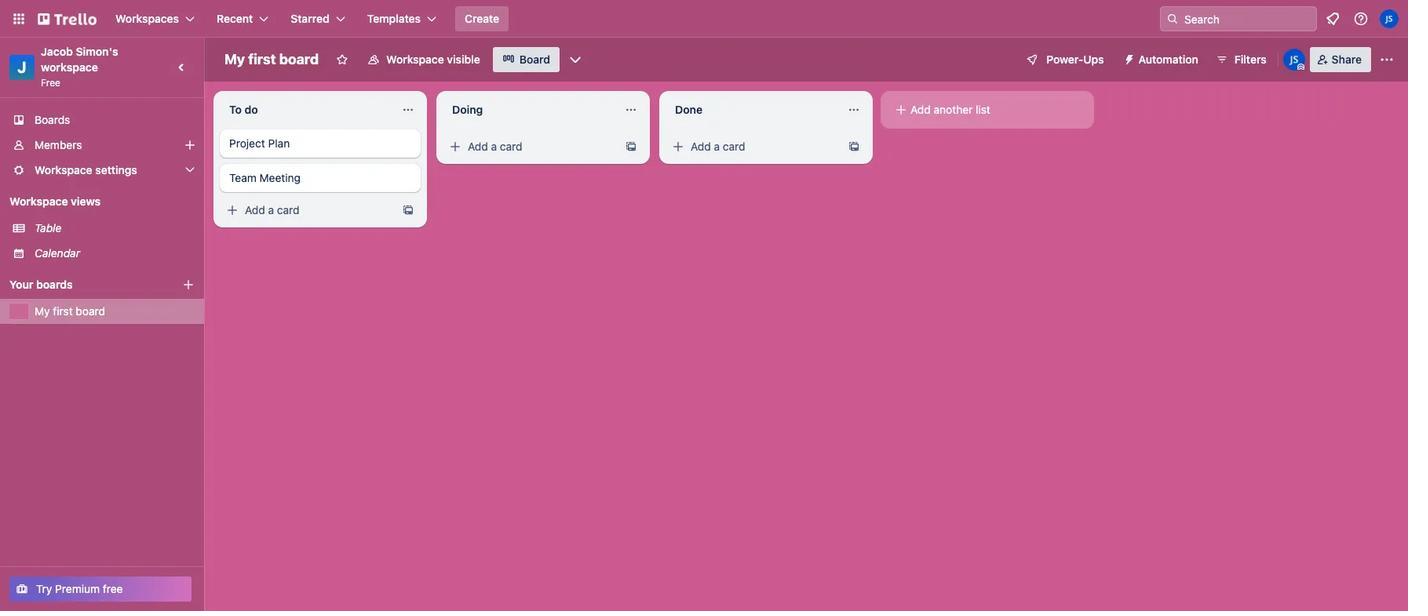 Task type: locate. For each thing, give the bounding box(es) containing it.
my first board down 'recent' popup button
[[225, 51, 319, 68]]

another
[[934, 103, 973, 116]]

0 horizontal spatial my first board
[[35, 305, 105, 318]]

1 horizontal spatial first
[[248, 51, 276, 68]]

1 horizontal spatial board
[[279, 51, 319, 68]]

1 horizontal spatial jacob simon (jacobsimon16) image
[[1380, 9, 1399, 28]]

add a card link down done text box
[[666, 136, 842, 158]]

jacob simon's workspace free
[[41, 45, 121, 89]]

1 horizontal spatial add a card
[[468, 140, 523, 153]]

1 vertical spatial board
[[76, 305, 105, 318]]

add a card down "team meeting"
[[245, 203, 300, 217]]

star or unstar board image
[[336, 53, 349, 66]]

1 horizontal spatial add a card link
[[443, 136, 619, 158]]

board down starred
[[279, 51, 319, 68]]

my
[[225, 51, 245, 68], [35, 305, 50, 318]]

list
[[976, 103, 991, 116]]

starred
[[291, 12, 330, 25]]

first
[[248, 51, 276, 68], [53, 305, 73, 318]]

Doing text field
[[443, 97, 616, 122]]

0 horizontal spatial card
[[277, 203, 300, 217]]

0 vertical spatial jacob simon (jacobsimon16) image
[[1380, 9, 1399, 28]]

sm image for done text box
[[670, 139, 686, 155]]

add left another
[[911, 103, 931, 116]]

1 horizontal spatial card
[[500, 140, 523, 153]]

first inside text box
[[248, 51, 276, 68]]

sm image for doing text box
[[448, 139, 463, 155]]

0 horizontal spatial create from template… image
[[625, 141, 638, 153]]

0 horizontal spatial sm image
[[893, 102, 909, 118]]

add a card down doing text box
[[468, 140, 523, 153]]

a down doing text box
[[491, 140, 497, 153]]

2 horizontal spatial a
[[714, 140, 720, 153]]

team meeting link
[[220, 164, 421, 192]]

members link
[[0, 133, 204, 158]]

a
[[491, 140, 497, 153], [714, 140, 720, 153], [268, 203, 274, 217]]

2 horizontal spatial add a card link
[[666, 136, 842, 158]]

my inside text box
[[225, 51, 245, 68]]

1 vertical spatial jacob simon (jacobsimon16) image
[[1283, 49, 1305, 71]]

share button
[[1310, 47, 1372, 72]]

create from template… image
[[402, 204, 415, 217]]

project plan link
[[220, 130, 421, 158]]

2 create from template… image from the left
[[848, 141, 860, 153]]

1 vertical spatial my first board
[[35, 305, 105, 318]]

jacob simon (jacobsimon16) image right open information menu image
[[1380, 9, 1399, 28]]

sm image right 'ups'
[[1117, 47, 1139, 69]]

add a card link down doing text box
[[443, 136, 619, 158]]

filters
[[1235, 53, 1267, 66]]

0 horizontal spatial board
[[76, 305, 105, 318]]

this member is an admin of this board. image
[[1298, 64, 1305, 71]]

a down done text box
[[714, 140, 720, 153]]

1 horizontal spatial sm image
[[448, 139, 463, 155]]

2 horizontal spatial add a card
[[691, 140, 746, 153]]

workspace for workspace visible
[[386, 53, 444, 66]]

add down doing text box
[[468, 140, 488, 153]]

0 notifications image
[[1324, 9, 1343, 28]]

jacob simon (jacobsimon16) image inside primary element
[[1380, 9, 1399, 28]]

members
[[35, 138, 82, 152]]

back to home image
[[38, 6, 97, 31]]

recent
[[217, 12, 253, 25]]

add a card down done text box
[[691, 140, 746, 153]]

ups
[[1084, 53, 1104, 66]]

power-ups button
[[1015, 47, 1114, 72]]

your boards with 1 items element
[[9, 276, 159, 294]]

project plan
[[229, 137, 290, 150]]

add board image
[[182, 279, 195, 291]]

add a card link for doing text box
[[443, 136, 619, 158]]

my down recent
[[225, 51, 245, 68]]

add a card for doing text box
[[468, 140, 523, 153]]

workspace down templates dropdown button
[[386, 53, 444, 66]]

views
[[71, 195, 101, 208]]

search image
[[1167, 13, 1179, 25]]

2 horizontal spatial card
[[723, 140, 746, 153]]

power-
[[1047, 53, 1084, 66]]

workspace up table on the left of page
[[9, 195, 68, 208]]

workspace down members
[[35, 163, 92, 177]]

1 vertical spatial my
[[35, 305, 50, 318]]

sm image
[[1117, 47, 1139, 69], [893, 102, 909, 118]]

sm image inside automation button
[[1117, 47, 1139, 69]]

my first board down your boards with 1 items element
[[35, 305, 105, 318]]

first down boards at top
[[53, 305, 73, 318]]

card down doing text box
[[500, 140, 523, 153]]

card down meeting
[[277, 203, 300, 217]]

1 horizontal spatial a
[[491, 140, 497, 153]]

card down done text box
[[723, 140, 746, 153]]

0 horizontal spatial a
[[268, 203, 274, 217]]

0 vertical spatial sm image
[[1117, 47, 1139, 69]]

table link
[[35, 221, 195, 236]]

settings
[[95, 163, 137, 177]]

1 horizontal spatial create from template… image
[[848, 141, 860, 153]]

1 horizontal spatial my first board
[[225, 51, 319, 68]]

jacob simon (jacobsimon16) image
[[1380, 9, 1399, 28], [1283, 49, 1305, 71]]

2 vertical spatial workspace
[[9, 195, 68, 208]]

0 vertical spatial first
[[248, 51, 276, 68]]

your
[[9, 278, 33, 291]]

0 vertical spatial board
[[279, 51, 319, 68]]

boards link
[[0, 108, 204, 133]]

free
[[103, 583, 123, 596]]

add down "team meeting"
[[245, 203, 265, 217]]

workspace navigation collapse icon image
[[171, 57, 193, 79]]

a down "team meeting"
[[268, 203, 274, 217]]

0 vertical spatial my
[[225, 51, 245, 68]]

premium
[[55, 583, 100, 596]]

create from template… image for doing text box
[[625, 141, 638, 153]]

workspace inside button
[[386, 53, 444, 66]]

my first board
[[225, 51, 319, 68], [35, 305, 105, 318]]

1 vertical spatial workspace
[[35, 163, 92, 177]]

card
[[500, 140, 523, 153], [723, 140, 746, 153], [277, 203, 300, 217]]

add another list
[[911, 103, 991, 116]]

team
[[229, 171, 257, 185]]

1 horizontal spatial my
[[225, 51, 245, 68]]

first down 'recent' popup button
[[248, 51, 276, 68]]

create from template… image
[[625, 141, 638, 153], [848, 141, 860, 153]]

Board name text field
[[217, 47, 327, 72]]

workspace
[[386, 53, 444, 66], [35, 163, 92, 177], [9, 195, 68, 208]]

board
[[279, 51, 319, 68], [76, 305, 105, 318]]

add a card link
[[443, 136, 619, 158], [666, 136, 842, 158], [220, 199, 396, 221]]

jacob simon (jacobsimon16) image right filters
[[1283, 49, 1305, 71]]

add
[[911, 103, 931, 116], [468, 140, 488, 153], [691, 140, 711, 153], [245, 203, 265, 217]]

0 horizontal spatial first
[[53, 305, 73, 318]]

Done text field
[[666, 97, 839, 122]]

add a card link down team meeting link
[[220, 199, 396, 221]]

starred button
[[281, 6, 355, 31]]

0 horizontal spatial sm image
[[225, 203, 240, 218]]

0 vertical spatial my first board
[[225, 51, 319, 68]]

1 vertical spatial sm image
[[893, 102, 909, 118]]

free
[[41, 77, 60, 89]]

workspace inside dropdown button
[[35, 163, 92, 177]]

j link
[[9, 55, 35, 80]]

create from template… image for done text box
[[848, 141, 860, 153]]

0 vertical spatial workspace
[[386, 53, 444, 66]]

team meeting
[[229, 171, 301, 185]]

workspace views
[[9, 195, 101, 208]]

try
[[36, 583, 52, 596]]

sm image left add another list
[[893, 102, 909, 118]]

board down your boards with 1 items element
[[76, 305, 105, 318]]

my down your boards
[[35, 305, 50, 318]]

1 vertical spatial first
[[53, 305, 73, 318]]

add a card
[[468, 140, 523, 153], [691, 140, 746, 153], [245, 203, 300, 217]]

sm image
[[448, 139, 463, 155], [670, 139, 686, 155], [225, 203, 240, 218]]

1 create from template… image from the left
[[625, 141, 638, 153]]

2 horizontal spatial sm image
[[670, 139, 686, 155]]

1 horizontal spatial sm image
[[1117, 47, 1139, 69]]



Task type: describe. For each thing, give the bounding box(es) containing it.
project
[[229, 137, 265, 150]]

board
[[520, 53, 550, 66]]

customize views image
[[568, 52, 583, 68]]

boards
[[36, 278, 73, 291]]

card for done text box's sm image
[[723, 140, 746, 153]]

j
[[18, 58, 26, 76]]

templates button
[[358, 6, 446, 31]]

workspace visible
[[386, 53, 480, 66]]

my first board link
[[35, 304, 195, 320]]

try premium free button
[[9, 577, 192, 602]]

jacob simon's workspace link
[[41, 45, 121, 74]]

workspace for workspace views
[[9, 195, 68, 208]]

your boards
[[9, 278, 73, 291]]

power-ups
[[1047, 53, 1104, 66]]

visible
[[447, 53, 480, 66]]

sm image inside add another list link
[[893, 102, 909, 118]]

automation
[[1139, 53, 1199, 66]]

workspace settings
[[35, 163, 137, 177]]

workspaces
[[115, 12, 179, 25]]

0 horizontal spatial my
[[35, 305, 50, 318]]

board link
[[493, 47, 560, 72]]

add a card for done text box
[[691, 140, 746, 153]]

workspaces button
[[106, 6, 204, 31]]

workspace settings button
[[0, 158, 204, 183]]

Search field
[[1179, 7, 1317, 31]]

boards
[[35, 113, 70, 126]]

workspace for workspace settings
[[35, 163, 92, 177]]

create button
[[455, 6, 509, 31]]

simon's
[[76, 45, 118, 58]]

add a card link for done text box
[[666, 136, 842, 158]]

calendar
[[35, 247, 80, 260]]

card for sm image for doing text box
[[500, 140, 523, 153]]

plan
[[268, 137, 290, 150]]

create
[[465, 12, 499, 25]]

0 horizontal spatial add a card
[[245, 203, 300, 217]]

card for sm image to the left
[[277, 203, 300, 217]]

add down done text box
[[691, 140, 711, 153]]

primary element
[[0, 0, 1409, 38]]

a for done text box's sm image
[[714, 140, 720, 153]]

workspace
[[41, 60, 98, 74]]

recent button
[[207, 6, 278, 31]]

board inside text box
[[279, 51, 319, 68]]

filters button
[[1211, 47, 1272, 72]]

try premium free
[[36, 583, 123, 596]]

a for sm image for doing text box
[[491, 140, 497, 153]]

workspace visible button
[[358, 47, 490, 72]]

my first board inside text box
[[225, 51, 319, 68]]

templates
[[367, 12, 421, 25]]

open information menu image
[[1354, 11, 1369, 27]]

To do text field
[[220, 97, 393, 122]]

automation button
[[1117, 47, 1208, 72]]

jacob
[[41, 45, 73, 58]]

0 horizontal spatial jacob simon (jacobsimon16) image
[[1283, 49, 1305, 71]]

a for sm image to the left
[[268, 203, 274, 217]]

0 horizontal spatial add a card link
[[220, 199, 396, 221]]

share
[[1332, 53, 1362, 66]]

show menu image
[[1379, 52, 1395, 68]]

add another list link
[[887, 97, 1088, 122]]

table
[[35, 221, 62, 235]]

calendar link
[[35, 246, 195, 261]]

meeting
[[260, 171, 301, 185]]



Task type: vqa. For each thing, say whether or not it's contained in the screenshot.
Workspaces dropdown button
yes



